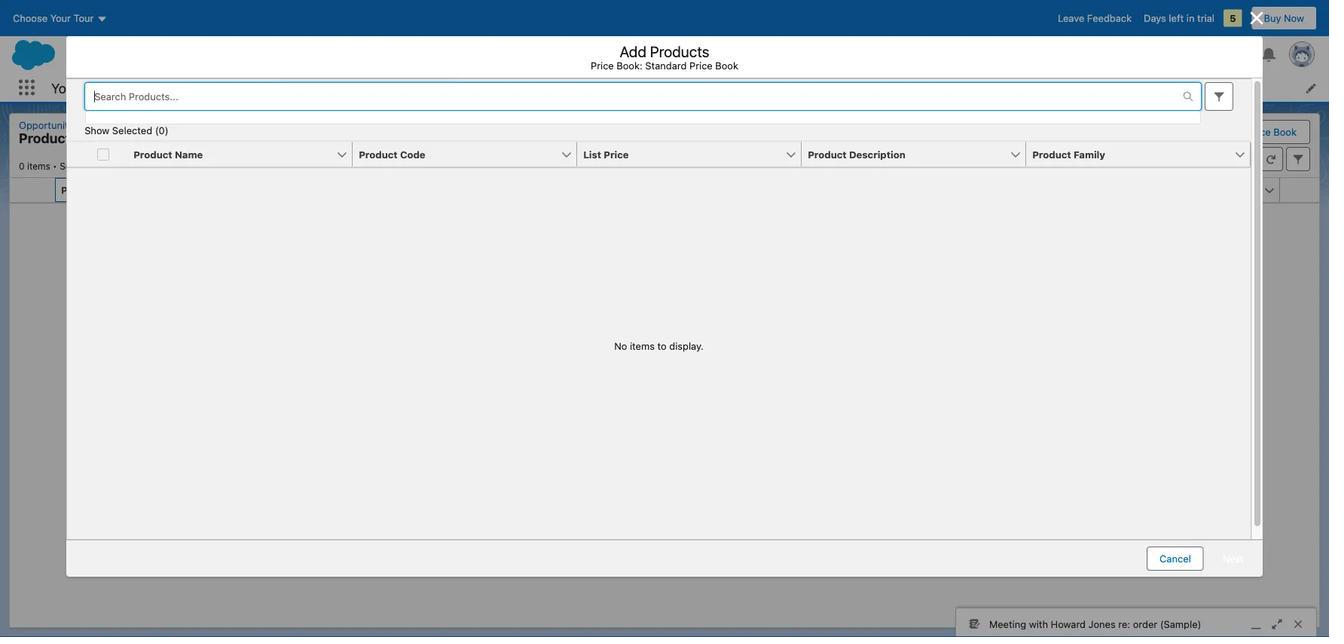 Task type: locate. For each thing, give the bounding box(es) containing it.
-
[[319, 82, 324, 93], [122, 119, 126, 130]]

list price button
[[578, 142, 786, 166]]

code
[[400, 148, 426, 160]]

items
[[27, 161, 50, 171], [75, 170, 99, 180], [630, 340, 655, 351]]

price right list
[[604, 148, 629, 160]]

- right show
[[122, 119, 126, 130]]

buy now button
[[1252, 6, 1318, 30]]

price right standard
[[690, 60, 713, 71]]

0 for 0 items • sorted by sort order • updated 10 minutes ago
[[19, 161, 25, 171]]

1,200
[[327, 82, 352, 93], [129, 119, 154, 130]]

add inside add products price book: standard price book
[[620, 42, 647, 60]]

group down days
[[1123, 46, 1155, 64]]

1 vertical spatial add
[[1124, 126, 1142, 138]]

next
[[1223, 553, 1245, 564]]

|
[[439, 82, 442, 93]]

recently viewed|price book entries|list view element
[[67, 82, 1261, 550]]

your account
[[51, 80, 132, 96], [159, 82, 220, 93]]

* acme - 1,200 widgets (sample) | opportunity
[[284, 82, 500, 93]]

opportunities link
[[19, 119, 87, 130]]

0 inside recently viewed|price book entries|list view element
[[67, 170, 73, 180]]

days left in trial
[[1145, 12, 1215, 24]]

acme - 1,200 widgets (sample) link
[[87, 119, 245, 130]]

items for 0 items
[[75, 170, 99, 180]]

0 horizontal spatial book
[[716, 60, 739, 71]]

*
[[284, 82, 288, 93]]

1 vertical spatial (sample)
[[197, 119, 238, 130]]

add up search products... text box
[[620, 42, 647, 60]]

1 horizontal spatial book
[[1274, 126, 1298, 138]]

0 up the item number image
[[19, 161, 25, 171]]

days
[[1145, 12, 1167, 24]]

products
[[650, 42, 710, 60], [1144, 126, 1185, 138], [19, 130, 78, 146]]

standard
[[646, 60, 687, 71]]

0 vertical spatial group
[[1123, 46, 1155, 64]]

1,200 right *
[[327, 82, 352, 93]]

1 vertical spatial widgets
[[157, 119, 195, 130]]

0 horizontal spatial widgets
[[157, 119, 195, 130]]

1 horizontal spatial product code element
[[1077, 178, 1290, 203]]

0 horizontal spatial account
[[82, 80, 132, 96]]

add products
[[1124, 126, 1185, 138]]

item number image
[[10, 178, 55, 202]]

(sample) up product name button on the top left
[[197, 119, 238, 130]]

2 horizontal spatial products
[[1144, 126, 1185, 138]]

product description
[[808, 148, 906, 160]]

0 horizontal spatial product code element
[[353, 142, 587, 167]]

product left description
[[808, 148, 847, 160]]

product for product description
[[808, 148, 847, 160]]

product code button
[[353, 142, 561, 166]]

0 horizontal spatial your
[[51, 80, 79, 96]]

0 vertical spatial -
[[319, 82, 324, 93]]

product description button
[[802, 142, 1010, 166]]

product inside 'button'
[[808, 148, 847, 160]]

1 horizontal spatial -
[[319, 82, 324, 93]]

2 vertical spatial (sample)
[[1161, 618, 1202, 630]]

list view controls image
[[1224, 147, 1257, 171], [1215, 156, 1248, 180]]

sort
[[104, 161, 122, 171]]

product down '0 items'
[[61, 184, 100, 196]]

0 vertical spatial widgets
[[355, 82, 392, 93]]

add products button
[[1111, 121, 1198, 143]]

product code element containing product code
[[353, 142, 587, 167]]

widgets inside list item
[[355, 82, 392, 93]]

next button
[[1211, 547, 1257, 571]]

your up "acme - 1,200 widgets (sample)"
[[159, 82, 180, 93]]

product code element down opportunity
[[353, 142, 587, 167]]

price
[[591, 60, 614, 71], [690, 60, 713, 71], [1249, 126, 1272, 138], [149, 130, 183, 146], [604, 148, 629, 160]]

(sample)
[[395, 82, 436, 93], [197, 119, 238, 130], [1161, 618, 1202, 630]]

now
[[1285, 12, 1305, 24]]

1,200 left "(" on the top
[[129, 119, 154, 130]]

• left the sorted
[[53, 161, 57, 171]]

0 vertical spatial product code element
[[353, 142, 587, 167]]

account up show
[[82, 80, 132, 96]]

list price element
[[578, 142, 811, 167]]

your
[[51, 80, 79, 96], [159, 82, 180, 93]]

product name button
[[128, 142, 336, 166]]

•
[[53, 161, 57, 171], [151, 161, 155, 171]]

)
[[165, 124, 169, 135]]

1 horizontal spatial 0
[[67, 170, 73, 180]]

product family
[[1033, 148, 1106, 160]]

0 horizontal spatial -
[[122, 119, 126, 130]]

product up 0 items • sorted by sort order • updated 10 minutes ago on the top left of the page
[[134, 148, 172, 160]]

0 up product name
[[159, 124, 165, 135]]

add inside button
[[1124, 126, 1142, 138]]

in
[[1187, 12, 1195, 24]]

widgets left |
[[355, 82, 392, 93]]

0 horizontal spatial add
[[620, 42, 647, 60]]

products inside button
[[1144, 126, 1185, 138]]

product code element down product family element
[[1077, 178, 1290, 203]]

list containing your account
[[150, 74, 1330, 102]]

product for product code
[[359, 148, 398, 160]]

1 vertical spatial acme
[[93, 119, 119, 130]]

add
[[620, 42, 647, 60], [1124, 126, 1142, 138]]

list box
[[85, 111, 1202, 124]]

• right order
[[151, 161, 155, 171]]

price inside button
[[604, 148, 629, 160]]

list
[[150, 74, 1330, 102]]

0 left by
[[67, 170, 73, 180]]

0 vertical spatial book
[[716, 60, 739, 71]]

1 horizontal spatial widgets
[[355, 82, 392, 93]]

2 horizontal spatial (sample)
[[1161, 618, 1202, 630]]

book right standard
[[716, 60, 739, 71]]

0 horizontal spatial 1,200
[[129, 119, 154, 130]]

opportunity
[[445, 82, 500, 93]]

cell
[[67, 142, 128, 167]]

text default image up product code button
[[438, 83, 449, 94]]

price inside button
[[1249, 126, 1272, 138]]

0 inside products|products (standard price book)|list view element
[[19, 161, 25, 171]]

products up product family element
[[1144, 126, 1185, 138]]

1 horizontal spatial (sample)
[[395, 82, 436, 93]]

text default image
[[438, 83, 449, 94], [1184, 91, 1194, 101]]

product left the family
[[1033, 148, 1072, 160]]

product family element
[[1027, 142, 1261, 167]]

1 vertical spatial book
[[1274, 126, 1298, 138]]

buy now
[[1265, 12, 1305, 24]]

- inside products|products (standard price book)|list view element
[[122, 119, 126, 130]]

price left book:
[[591, 60, 614, 71]]

list
[[584, 148, 602, 160]]

product left code
[[359, 148, 398, 160]]

0 vertical spatial (sample)
[[395, 82, 436, 93]]

0 horizontal spatial items
[[27, 161, 50, 171]]

products right book:
[[650, 42, 710, 60]]

0
[[159, 124, 165, 135], [19, 161, 25, 171], [67, 170, 73, 180]]

add products price book: standard price book
[[591, 42, 739, 71]]

group
[[1123, 46, 1155, 64], [1205, 82, 1234, 110]]

by
[[91, 161, 101, 171]]

your account up "acme - 1,200 widgets (sample)"
[[159, 82, 220, 93]]

5
[[1230, 12, 1237, 24]]

(sample) right order
[[1161, 618, 1202, 630]]

cancel
[[1160, 553, 1192, 564]]

acme
[[291, 82, 317, 93], [93, 119, 119, 130]]

1 horizontal spatial add
[[1124, 126, 1142, 138]]

list view controls image inside products|products (standard price book)|list view element
[[1224, 147, 1257, 171]]

1 horizontal spatial group
[[1205, 82, 1234, 110]]

list price
[[584, 148, 629, 160]]

acme inside list item
[[291, 82, 317, 93]]

list view controls image inside recently viewed|price book entries|list view element
[[1215, 156, 1248, 180]]

account left the home link
[[183, 82, 220, 93]]

no items to display.
[[615, 340, 704, 351]]

re:
[[1119, 618, 1131, 630]]

cell inside recently viewed|price book entries|list view element
[[67, 142, 128, 167]]

1 horizontal spatial acme
[[291, 82, 317, 93]]

1 horizontal spatial your account
[[159, 82, 220, 93]]

products (standard price book)
[[19, 130, 224, 146]]

book
[[716, 60, 739, 71], [1274, 126, 1298, 138]]

order
[[124, 161, 149, 171]]

2 • from the left
[[151, 161, 155, 171]]

items for no items to display.
[[630, 340, 655, 351]]

product
[[134, 148, 172, 160], [359, 148, 398, 160], [808, 148, 847, 160], [1033, 148, 1072, 160], [61, 184, 100, 196]]

product code
[[359, 148, 426, 160]]

widgets up product name
[[157, 119, 195, 130]]

price right "choose" on the top right of page
[[1249, 126, 1272, 138]]

1 horizontal spatial account
[[183, 82, 220, 93]]

account
[[82, 80, 132, 96], [183, 82, 220, 93]]

(sample) left |
[[395, 82, 436, 93]]

products inside add products price book: standard price book
[[650, 42, 710, 60]]

(
[[155, 124, 159, 135]]

Search Products... text field
[[85, 83, 1184, 110]]

1 vertical spatial -
[[122, 119, 126, 130]]

1 vertical spatial group
[[1205, 82, 1234, 110]]

widgets
[[355, 82, 392, 93], [157, 119, 195, 130]]

1 horizontal spatial 1,200
[[327, 82, 352, 93]]

- right *
[[319, 82, 324, 93]]

feedback
[[1088, 12, 1132, 24]]

0 horizontal spatial •
[[53, 161, 57, 171]]

1 horizontal spatial products
[[650, 42, 710, 60]]

1 horizontal spatial text default image
[[1184, 91, 1194, 101]]

1 vertical spatial 1,200
[[129, 119, 154, 130]]

order
[[1134, 618, 1158, 630]]

0 vertical spatial add
[[620, 42, 647, 60]]

book:
[[617, 60, 643, 71]]

product name
[[134, 148, 203, 160]]

items for 0 items • sorted by sort order • updated 10 minutes ago
[[27, 161, 50, 171]]

acme - 1,200 widgets (sample)
[[93, 119, 238, 130]]

0 for 0 items
[[67, 170, 73, 180]]

products up the sorted
[[19, 130, 78, 146]]

0 horizontal spatial group
[[1123, 46, 1155, 64]]

items inside products|products (standard price book)|list view element
[[27, 161, 50, 171]]

2 horizontal spatial items
[[630, 340, 655, 351]]

0 vertical spatial acme
[[291, 82, 317, 93]]

family
[[1074, 148, 1106, 160]]

add up product family button at right
[[1124, 126, 1142, 138]]

to
[[658, 340, 667, 351]]

book right "choose" on the top right of page
[[1274, 126, 1298, 138]]

product code element
[[353, 142, 587, 167], [1077, 178, 1290, 203]]

your up the opportunities link
[[51, 80, 79, 96]]

0 vertical spatial 1,200
[[327, 82, 352, 93]]

display.
[[670, 340, 704, 351]]

leave
[[1059, 12, 1085, 24]]

your account up show
[[51, 80, 132, 96]]

0 items
[[67, 170, 99, 180]]

list view controls image for recently viewed|price book entries|list view element
[[1215, 156, 1248, 180]]

1 vertical spatial product code element
[[1077, 178, 1290, 203]]

1 horizontal spatial items
[[75, 170, 99, 180]]

product code element inside products|products (standard price book)|list view element
[[1077, 178, 1290, 203]]

group up "choose" on the top right of page
[[1205, 82, 1234, 110]]

1 horizontal spatial your
[[159, 82, 180, 93]]

0 horizontal spatial (sample)
[[197, 119, 238, 130]]

action element
[[1281, 178, 1320, 203]]

recently viewed status
[[67, 170, 99, 180]]

list item
[[275, 74, 500, 102]]

0 horizontal spatial 0
[[19, 161, 25, 171]]

text default image up add products button
[[1184, 91, 1194, 101]]

1 horizontal spatial •
[[151, 161, 155, 171]]

0 horizontal spatial acme
[[93, 119, 119, 130]]

group inside recently viewed|price book entries|list view element
[[1205, 82, 1234, 110]]

product code element for the action element
[[1077, 178, 1290, 203]]



Task type: describe. For each thing, give the bounding box(es) containing it.
10
[[197, 161, 207, 171]]

buy
[[1265, 12, 1282, 24]]

updated
[[158, 161, 195, 171]]

products|products (standard price book)|list view element
[[9, 113, 1321, 628]]

book inside add products price book: standard price book
[[716, 60, 739, 71]]

(sample) inside products|products (standard price book)|list view element
[[197, 119, 238, 130]]

with
[[1030, 618, 1049, 630]]

account inside list
[[183, 82, 220, 93]]

product family button
[[1027, 142, 1235, 166]]

book inside button
[[1274, 126, 1298, 138]]

price up product name
[[149, 130, 183, 146]]

1 • from the left
[[53, 161, 57, 171]]

list view controls image for products|products (standard price book)|list view element
[[1224, 147, 1257, 171]]

0 horizontal spatial your account
[[51, 80, 132, 96]]

your account link
[[150, 74, 229, 102]]

item number element
[[10, 178, 55, 203]]

opportunities
[[19, 119, 81, 130]]

1,200 inside list item
[[327, 82, 352, 93]]

(sample) inside list item
[[395, 82, 436, 93]]

1,200 inside products|products (standard price book)|list view element
[[129, 119, 154, 130]]

ago
[[246, 161, 262, 171]]

no
[[615, 340, 628, 351]]

add for add products
[[1124, 126, 1142, 138]]

product for product name
[[134, 148, 172, 160]]

inverse image
[[1248, 9, 1266, 27]]

cancel button
[[1148, 547, 1205, 571]]

list item containing *
[[275, 74, 500, 102]]

products status
[[19, 161, 158, 171]]

howard
[[1051, 618, 1086, 630]]

product code element for list price element on the top
[[353, 142, 587, 167]]

home link
[[229, 74, 275, 102]]

trial
[[1198, 12, 1215, 24]]

0 horizontal spatial products
[[19, 130, 78, 146]]

(standard
[[81, 130, 146, 146]]

add for add products price book: standard price book
[[620, 42, 647, 60]]

products for add products
[[1144, 126, 1185, 138]]

choose
[[1211, 126, 1246, 138]]

product description element
[[802, 142, 1036, 167]]

product for product family
[[1033, 148, 1072, 160]]

product name element
[[128, 142, 362, 167]]

show selected ( 0 )
[[85, 124, 169, 135]]

sorted
[[60, 161, 88, 171]]

widgets inside products|products (standard price book)|list view element
[[157, 119, 195, 130]]

2 horizontal spatial 0
[[159, 124, 165, 135]]

choose price book
[[1211, 126, 1298, 138]]

products for add products price book: standard price book
[[650, 42, 710, 60]]

book)
[[186, 130, 224, 146]]

home
[[239, 82, 265, 93]]

product element
[[55, 178, 259, 203]]

choose price book button
[[1199, 121, 1310, 143]]

leave feedback
[[1059, 12, 1132, 24]]

jones
[[1089, 618, 1116, 630]]

leave feedback link
[[1059, 12, 1132, 24]]

0 horizontal spatial text default image
[[438, 83, 449, 94]]

show
[[85, 124, 110, 135]]

action image
[[1281, 178, 1320, 202]]

name
[[175, 148, 203, 160]]

left
[[1170, 12, 1185, 24]]

acme inside products|products (standard price book)|list view element
[[93, 119, 119, 130]]

selected
[[112, 124, 152, 135]]

0 items • sorted by sort order • updated 10 minutes ago
[[19, 161, 262, 171]]

description
[[850, 148, 906, 160]]

meeting
[[990, 618, 1027, 630]]

minutes
[[210, 161, 243, 171]]

meeting with howard jones re: order (sample)
[[990, 618, 1202, 630]]



Task type: vqa. For each thing, say whether or not it's contained in the screenshot.
Item Number image
yes



